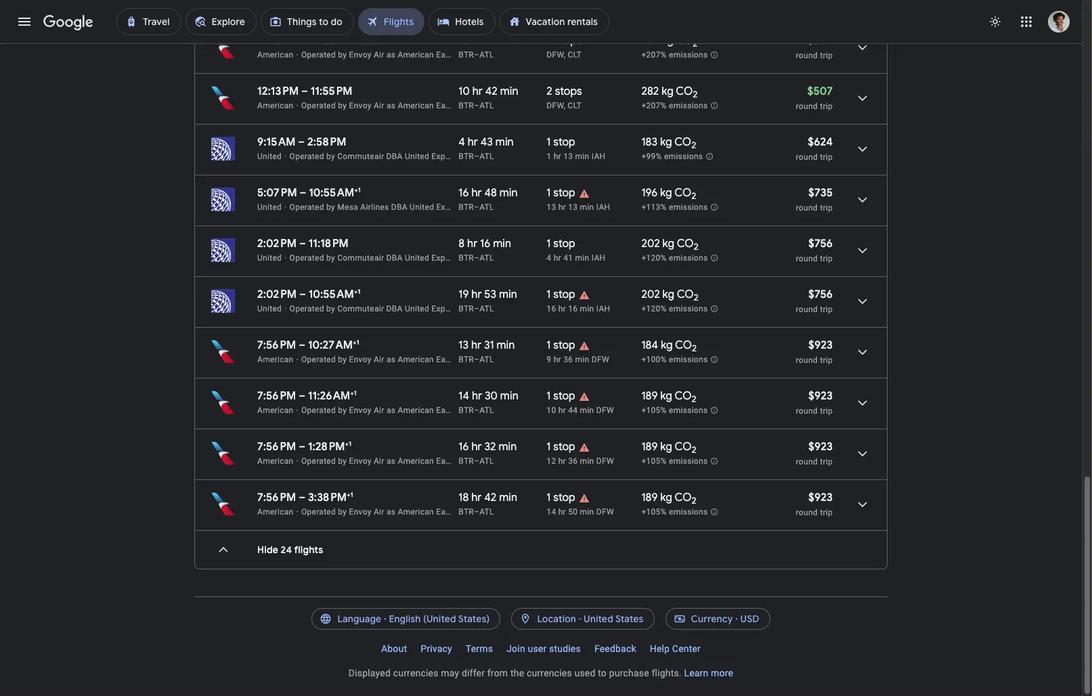 Task type: vqa. For each thing, say whether or not it's contained in the screenshot.
2:02 PM – 10:55 AM + 1 on the top
yes



Task type: locate. For each thing, give the bounding box(es) containing it.
0 vertical spatial operated by commuteair dba united express, mesa airlines dba united express
[[290, 253, 595, 263]]

5 as from the top
[[387, 456, 396, 466]]

stop inside 1 stop 4 hr 41 min iah
[[554, 237, 575, 251]]

envoy for 9 hr 36 min
[[349, 355, 372, 364]]

clt for the total duration 10 hr 42 min. "element" associated with layover (1 of 2) is a 3 hr 32 min layover at dallas/fort worth international airport in dallas. layover (2 of 2) is a 1 hr 44 min layover at charlotte douglas international airport in charlotte. element
[[568, 50, 582, 60]]

dfw right 9
[[592, 355, 609, 364]]

1 202 kg co 2 from the top
[[642, 237, 699, 253]]

4
[[459, 135, 465, 149], [547, 253, 552, 263]]

layover (1 of 1) is a 9 hr 36 min overnight layover at dallas/fort worth international airport in dallas. element
[[547, 354, 635, 365]]

+207% right layover (1 of 2) is a 3 hr 32 min layover at dallas/fort worth international airport in dallas. layover (2 of 2) is a 1 hr 44 min layover at charlotte douglas international airport in charlotte. element
[[642, 50, 667, 60]]

1 202 from the top
[[642, 237, 660, 251]]

currencies down privacy
[[393, 668, 439, 679]]

14 for 50
[[547, 507, 556, 517]]

leaves baton rouge metropolitan airport at 9:15 am on wednesday, november 1 and arrives at hartsfield-jackson atlanta international airport at 2:58 pm on wednesday, november 1. element
[[257, 135, 346, 149]]

2:02 pm for 2:02 pm – 11:18 pm
[[257, 237, 297, 251]]

2 189 from the top
[[642, 440, 658, 454]]

emissions for 1 hr 13 min
[[664, 152, 703, 161]]

kg for 10 hr 44 min
[[661, 389, 672, 403]]

1 trip from the top
[[820, 51, 833, 60]]

$756
[[809, 237, 833, 251], [809, 288, 833, 301]]

1 vertical spatial arrival time: 10:55 am on  thursday, november 2. text field
[[309, 287, 361, 301]]

184
[[642, 339, 658, 352]]

1 vertical spatial 2:02 pm
[[257, 288, 297, 301]]

1 stop flight. element
[[547, 135, 575, 151], [547, 186, 575, 202], [547, 237, 575, 253], [547, 288, 575, 303], [547, 339, 575, 354], [547, 389, 575, 405], [547, 440, 575, 456], [547, 491, 575, 507]]

operated for 10 hr 44 min
[[301, 406, 336, 415]]

0 vertical spatial 2 stops dfw , clt
[[547, 34, 582, 60]]

operated for 14 hr 50 min
[[301, 507, 336, 517]]

total duration 10 hr 42 min. element
[[459, 34, 547, 49], [459, 85, 547, 100]]

+207%
[[642, 50, 667, 60], [642, 101, 667, 111]]

1 vertical spatial +207% emissions
[[642, 101, 708, 111]]

0 vertical spatial clt
[[568, 50, 582, 60]]

0 vertical spatial ,
[[564, 50, 566, 60]]

differ
[[462, 668, 485, 679]]

dfw right 44
[[597, 406, 614, 415]]

282
[[642, 34, 659, 47], [642, 85, 659, 98]]

202 up 184
[[642, 288, 660, 301]]

+105% emissions
[[642, 406, 708, 415], [642, 457, 708, 466], [642, 507, 708, 517]]

2 2:02 pm from the top
[[257, 288, 297, 301]]

0 vertical spatial 189
[[642, 389, 658, 403]]

1 inside 7:56 pm – 11:26 am + 1
[[354, 389, 357, 398]]

co
[[676, 34, 693, 47], [676, 85, 693, 98], [675, 135, 692, 149], [675, 186, 692, 200], [677, 237, 694, 251], [677, 288, 694, 301], [675, 339, 692, 352], [675, 389, 692, 403], [675, 440, 692, 454], [675, 491, 692, 505]]

8 1 stop flight. element from the top
[[547, 491, 575, 507]]

756 us dollars text field for 19 hr 53 min
[[809, 288, 833, 301]]

16 down total duration 19 hr 53 min. element
[[547, 304, 556, 314]]

Arrival time: 2:58 PM. text field
[[307, 135, 346, 149]]

4 $923 from the top
[[809, 491, 833, 505]]

layover (1 of 1) is a 16 hr 16 min overnight layover at george bush intercontinental airport in houston. element
[[547, 303, 635, 314]]

0 vertical spatial 12:13 pm – 11:55 pm
[[257, 34, 353, 47]]

0 vertical spatial 42
[[485, 34, 498, 47]]

co inside the 184 kg co 2
[[675, 339, 692, 352]]

2 for layover (1 of 2) is a 3 hr 32 min layover at dallas/fort worth international airport in dallas. layover (2 of 2) is a 1 hr 44 min layover at charlotte douglas international airport in charlotte. element
[[693, 38, 698, 50]]

, up 1 stop 1 hr 13 min iah
[[564, 101, 566, 110]]

2 trip from the top
[[820, 102, 833, 111]]

1 stop for 19 hr 53 min
[[547, 288, 575, 301]]

kg for 14 hr 50 min
[[661, 491, 672, 505]]

5 eagle from the top
[[436, 456, 457, 466]]

18 hr 42 min btr – atl
[[459, 491, 517, 517]]

1 inside 7:56 pm – 3:38 pm + 1
[[351, 490, 353, 499]]

183
[[642, 135, 658, 149]]

202 for 19 hr 53 min
[[642, 288, 660, 301]]

express, down 8
[[432, 253, 463, 263]]

9 atl from the top
[[480, 456, 494, 466]]

1 stop
[[547, 186, 575, 200], [547, 288, 575, 301], [547, 339, 575, 352], [547, 389, 575, 403], [547, 440, 575, 454], [547, 491, 575, 505]]

4 inside 4 hr 43 min btr – atl
[[459, 135, 465, 149]]

1 inside the '5:07 pm – 10:55 am + 1'
[[358, 186, 361, 194]]

10 trip from the top
[[820, 508, 833, 517]]

trip inside $624 round trip
[[820, 152, 833, 162]]

2 for layover (1 of 1) is a 1 hr 13 min layover at george bush intercontinental airport in houston. 'element'
[[692, 140, 696, 151]]

1 stop from the top
[[554, 135, 575, 149]]

1 vertical spatial 282 kg co 2
[[642, 85, 698, 100]]

14 for 30
[[459, 389, 469, 403]]

operated by envoy air as american eagle for 12
[[301, 456, 457, 466]]

express, up 8
[[436, 202, 468, 212]]

round inside $624 round trip
[[796, 152, 818, 162]]

3 1 stop from the top
[[547, 339, 575, 352]]

displayed
[[349, 668, 391, 679]]

Arrival time: 11:18 PM. text field
[[309, 237, 349, 251]]

flight details. leaves baton rouge metropolitan airport at 12:13 pm on wednesday, november 1 and arrives at hartsfield-jackson atlanta international airport at 11:55 pm on wednesday, november 1. image
[[847, 31, 879, 64], [847, 82, 879, 114]]

by for 1 hr 13 min
[[326, 152, 335, 161]]

2 2 stops flight. element from the top
[[547, 85, 582, 100]]

2:02 pm inside 2:02 pm – 10:55 am + 1
[[257, 288, 297, 301]]

1 vertical spatial flight details. leaves baton rouge metropolitan airport at 12:13 pm on wednesday, november 1 and arrives at hartsfield-jackson atlanta international airport at 11:55 pm on wednesday, november 1. image
[[847, 82, 879, 114]]

1 right 1:28 pm
[[349, 440, 352, 448]]

1 vertical spatial $756
[[809, 288, 833, 301]]

2 12:13 pm – 11:55 pm from the top
[[257, 85, 353, 98]]

min inside 14 hr 30 min btr – atl
[[500, 389, 519, 403]]

hide 24 flights image
[[207, 534, 240, 566]]

iah down layover (1 of 1) is a 4 hr 41 min layover at george bush intercontinental airport in houston. element
[[597, 304, 611, 314]]

as for 12
[[387, 456, 396, 466]]

1 vertical spatial 12:13 pm
[[257, 85, 299, 98]]

1 vertical spatial +120% emissions
[[642, 304, 708, 314]]

1 vertical spatial +120%
[[642, 304, 667, 314]]

express up 9 hr 36 min dfw
[[565, 304, 595, 314]]

2 stops flight. element
[[547, 34, 582, 49], [547, 85, 582, 100]]

0 vertical spatial arrival time: 10:55 am on  thursday, november 2. text field
[[309, 186, 361, 200]]

5 round from the top
[[796, 254, 818, 263]]

0 vertical spatial total duration 10 hr 42 min. element
[[459, 34, 547, 49]]

2 envoy from the top
[[349, 101, 372, 110]]

2 for layover (1 of 1) is a 9 hr 36 min overnight layover at dallas/fort worth international airport in dallas. element
[[692, 343, 697, 354]]

7:56 pm for 3:38 pm
[[257, 491, 296, 505]]

14 hr 30 min btr – atl
[[459, 389, 519, 415]]

735 US dollars text field
[[809, 186, 833, 200]]

7:56 pm left 3:38 pm
[[257, 491, 296, 505]]

0 vertical spatial 282
[[642, 34, 659, 47]]

10:55 am
[[309, 186, 354, 200], [309, 288, 354, 301]]

round for 14 hr 50 min
[[796, 508, 818, 517]]

1 vertical spatial 11:55 pm
[[311, 85, 353, 98]]

1 vertical spatial 189
[[642, 440, 658, 454]]

0 vertical spatial 4
[[459, 135, 465, 149]]

7 stop from the top
[[554, 440, 575, 454]]

+207% for layover (1 of 2) is a 2 hr 15 min layover at dallas/fort worth international airport in dallas. layover (2 of 2) is a 3 hr 2 min layover at charlotte douglas international airport in charlotte. element
[[642, 101, 667, 111]]

stop for 14 hr 30 min
[[554, 389, 575, 403]]

min inside 'layover (1 of 1) is a 10 hr 44 min overnight layover at dallas/fort worth international airport in dallas.' element
[[580, 406, 594, 415]]

airlines down operated by commuteair dba united express
[[360, 202, 389, 212]]

6 atl from the top
[[480, 304, 494, 314]]

2 commuteair from the top
[[337, 253, 384, 263]]

trip left flight details. leaves baton rouge metropolitan airport at 2:02 pm on wednesday, november 1 and arrives at hartsfield-jackson atlanta international airport at 11:18 pm on wednesday, november 1. icon
[[820, 254, 833, 263]]

commuteair up arrival time: 10:27 am on  thursday, november 2. text field
[[337, 304, 384, 314]]

3 envoy from the top
[[349, 355, 372, 364]]

923 US dollars text field
[[809, 491, 833, 505]]

10 atl from the top
[[480, 507, 494, 517]]

co inside 183 kg co 2
[[675, 135, 692, 149]]

16 right 8
[[480, 237, 491, 251]]

36 for 16 hr 32 min
[[568, 456, 578, 466]]

leaves baton rouge metropolitan airport at 7:56 pm on wednesday, november 1 and arrives at hartsfield-jackson atlanta international airport at 11:26 am on thursday, november 2. element
[[257, 389, 357, 403]]

dfw inside 'layover (1 of 1) is a 12 hr 36 min overnight layover at dallas/fort worth international airport in dallas.' "element"
[[597, 456, 614, 466]]

0 vertical spatial 202
[[642, 237, 660, 251]]

$923 left flight details. leaves baton rouge metropolitan airport at 7:56 pm on wednesday, november 1 and arrives at hartsfield-jackson atlanta international airport at 3:38 pm on thursday, november 2. 'icon'
[[809, 491, 833, 505]]

+
[[354, 186, 358, 194], [354, 287, 358, 296], [353, 338, 357, 347], [350, 389, 354, 398], [345, 440, 349, 448], [347, 490, 351, 499]]

+120% up 184
[[642, 304, 667, 314]]

0 vertical spatial 36
[[564, 355, 573, 364]]

trip for 13 hr 13 min
[[820, 203, 833, 213]]

1 2 stops dfw , clt from the top
[[547, 34, 582, 60]]

1 up 12
[[547, 440, 551, 454]]

1 vertical spatial 202 kg co 2
[[642, 288, 699, 304]]

+ up arrival time: 10:27 am on  thursday, november 2. text field
[[354, 287, 358, 296]]

11:55 pm for leaves baton rouge metropolitan airport at 12:13 pm on wednesday, november 1 and arrives at hartsfield-jackson atlanta international airport at 11:55 pm on wednesday, november 1. element associated with layover (1 of 2) is a 3 hr 32 min layover at dallas/fort worth international airport in dallas. layover (2 of 2) is a 1 hr 44 min layover at charlotte douglas international airport in charlotte. element
[[311, 34, 353, 47]]

kg inside the 184 kg co 2
[[661, 339, 673, 352]]

feedback link
[[588, 638, 643, 660]]

7:56 pm left 1:28 pm
[[257, 440, 296, 454]]

total duration 16 hr 32 min. element
[[459, 440, 547, 456]]

48
[[485, 186, 497, 200]]

hr inside 16 hr 32 min btr – atl
[[472, 440, 482, 454]]

kg for 4 hr 41 min
[[663, 237, 675, 251]]

air for 14
[[374, 507, 384, 517]]

flight details. leaves baton rouge metropolitan airport at 7:56 pm on wednesday, november 1 and arrives at hartsfield-jackson atlanta international airport at 10:27 am on thursday, november 2. image
[[847, 336, 879, 368]]

dfw inside layover (1 of 1) is a 9 hr 36 min overnight layover at dallas/fort worth international airport in dallas. element
[[592, 355, 609, 364]]

about
[[381, 643, 407, 654]]

iah up 1 stop 4 hr 41 min iah
[[597, 202, 611, 212]]

2 +207% from the top
[[642, 101, 667, 111]]

$923 round trip up $923 text box
[[796, 440, 833, 467]]

1 +207% from the top
[[642, 50, 667, 60]]

5 1 stop from the top
[[547, 440, 575, 454]]

+105% down the +100%
[[642, 406, 667, 415]]

0 vertical spatial 12:13 pm
[[257, 34, 299, 47]]

1 189 kg co 2 from the top
[[642, 389, 697, 405]]

1 vertical spatial ,
[[564, 101, 566, 110]]

trip for 1 hr 13 min
[[820, 152, 833, 162]]

7:56 pm for 11:26 am
[[257, 389, 296, 403]]

16
[[459, 186, 469, 200], [480, 237, 491, 251], [547, 304, 556, 314], [568, 304, 578, 314], [459, 440, 469, 454]]

1 horizontal spatial 14
[[547, 507, 556, 517]]

189 kg co 2 for 14 hr 30 min
[[642, 389, 697, 405]]

min inside 4 hr 43 min btr – atl
[[496, 135, 514, 149]]

may
[[441, 668, 459, 679]]

btr inside 14 hr 30 min btr – atl
[[459, 406, 474, 415]]

10
[[459, 34, 470, 47], [459, 85, 470, 98], [547, 406, 556, 415]]

$507 round trip up $624
[[796, 85, 833, 111]]

total duration 19 hr 53 min. element
[[459, 288, 547, 303]]

2 vertical spatial +105%
[[642, 507, 667, 517]]

round for 13 hr 13 min
[[796, 203, 818, 213]]

0 vertical spatial leaves baton rouge metropolitan airport at 12:13 pm on wednesday, november 1 and arrives at hartsfield-jackson atlanta international airport at 11:55 pm on wednesday, november 1. element
[[257, 34, 353, 47]]

+ inside 2:02 pm – 10:55 am + 1
[[354, 287, 358, 296]]

+105% right layover (1 of 1) is a 14 hr 50 min overnight layover at dallas/fort worth international airport in dallas. element
[[642, 507, 667, 517]]

202 kg co 2
[[642, 237, 699, 253], [642, 288, 699, 304]]

– inside 7:56 pm – 11:26 am + 1
[[299, 389, 305, 403]]

+120% down +113%
[[642, 253, 667, 263]]

hide
[[257, 544, 278, 556]]

923 US dollars text field
[[809, 339, 833, 352], [809, 389, 833, 403]]

3 +105% from the top
[[642, 507, 667, 517]]

1 up layover (1 of 1) is a 4 hr 41 min layover at george bush intercontinental airport in houston. element
[[547, 237, 551, 251]]

+ down operated by commuteair dba united express
[[354, 186, 358, 194]]

1 vertical spatial +207%
[[642, 101, 667, 111]]

stop up 16 hr 16 min iah
[[554, 288, 575, 301]]

11:55 pm right 12:13 pm text field
[[311, 34, 353, 47]]

1 vertical spatial 12:13 pm – 11:55 pm
[[257, 85, 353, 98]]

trip inside $735 round trip
[[820, 203, 833, 213]]

202 kg co 2 up the 184 kg co 2
[[642, 288, 699, 304]]

+120% for 8 hr 16 min
[[642, 253, 667, 263]]

envoy for 12 hr 36 min
[[349, 456, 372, 466]]

2 11:55 pm from the top
[[311, 85, 353, 98]]

+100%
[[642, 355, 667, 364]]

0 vertical spatial 923 us dollars text field
[[809, 339, 833, 352]]

202 kg co 2 for 8 hr 16 min
[[642, 237, 699, 253]]

2 $756 round trip from the top
[[796, 288, 833, 314]]

16 inside 8 hr 16 min btr – atl
[[480, 237, 491, 251]]

3 round from the top
[[796, 152, 818, 162]]

4 1 stop from the top
[[547, 389, 575, 403]]

clt up 1 stop 1 hr 13 min iah
[[568, 101, 582, 110]]

leaves baton rouge metropolitan airport at 7:56 pm on wednesday, november 1 and arrives at hartsfield-jackson atlanta international airport at 3:38 pm on thursday, november 2. element
[[257, 490, 353, 505]]

4 $923 round trip from the top
[[796, 491, 833, 517]]

2 stops dfw , clt down layover (1 of 2) is a 3 hr 32 min layover at dallas/fort worth international airport in dallas. layover (2 of 2) is a 1 hr 44 min layover at charlotte douglas international airport in charlotte. element
[[547, 85, 582, 110]]

round inside $735 round trip
[[796, 203, 818, 213]]

6 operated by envoy air as american eagle from the top
[[301, 507, 457, 517]]

6 as from the top
[[387, 507, 396, 517]]

mesa up 11:18 pm on the left of page
[[337, 202, 358, 212]]

5:07 pm
[[257, 186, 297, 200]]

1 stop flight. element for 19 hr 53 min
[[547, 288, 575, 303]]

iah right "41"
[[592, 253, 606, 263]]

envoy for 10 hr 44 min
[[349, 406, 372, 415]]

756 US dollars text field
[[809, 237, 833, 251], [809, 288, 833, 301]]

0 vertical spatial 10:55 am
[[309, 186, 354, 200]]

+ inside "7:56 pm – 10:27 am + 1"
[[353, 338, 357, 347]]

Arrival time: 10:27 AM on  Thursday, November 2. text field
[[308, 338, 359, 352]]

btr inside 16 hr 32 min btr – atl
[[459, 456, 474, 466]]

2 for layover (1 of 1) is a 16 hr 16 min overnight layover at george bush intercontinental airport in houston. element
[[694, 292, 699, 304]]

10 hr 42 min btr – atl
[[459, 34, 518, 60], [459, 85, 518, 110]]

16 up operated by mesa airlines dba united express, mesa airlines dba united express
[[459, 186, 469, 200]]

1 vertical spatial $507 round trip
[[796, 85, 833, 111]]

operated for 13 hr 13 min
[[290, 202, 324, 212]]

1 923 us dollars text field from the top
[[809, 339, 833, 352]]

1 vertical spatial 202
[[642, 288, 660, 301]]

$507 for $507 text box
[[808, 85, 833, 98]]

4 left 43
[[459, 135, 465, 149]]

1 stop for 14 hr 30 min
[[547, 389, 575, 403]]

2 10 hr 42 min btr – atl from the top
[[459, 85, 518, 110]]

0 horizontal spatial 14
[[459, 389, 469, 403]]

trip down $923 text box
[[820, 508, 833, 517]]

7 atl from the top
[[480, 355, 494, 364]]

1 vertical spatial 36
[[568, 456, 578, 466]]

1 12:13 pm – 11:55 pm from the top
[[257, 34, 353, 47]]

4 hr 43 min btr – atl
[[459, 135, 514, 161]]

0 vertical spatial 2:02 pm
[[257, 237, 297, 251]]

mesa down the 19 on the left top
[[466, 304, 486, 314]]

hr inside layover (1 of 1) is a 13 hr 13 min overnight layover at george bush intercontinental airport in houston. element
[[559, 202, 566, 212]]

+120% emissions
[[642, 253, 708, 263], [642, 304, 708, 314]]

1 stop flight. element up the 13 hr 13 min iah
[[547, 186, 575, 202]]

eagle
[[436, 50, 457, 60], [436, 101, 457, 110], [436, 355, 457, 364], [436, 406, 457, 415], [436, 456, 457, 466], [436, 507, 457, 517]]

183 kg co 2
[[642, 135, 696, 151]]

2 vertical spatial express,
[[432, 304, 463, 314]]

atl inside 14 hr 30 min btr – atl
[[480, 406, 494, 415]]

$923 round trip left flight details. leaves baton rouge metropolitan airport at 7:56 pm on wednesday, november 1 and arrives at hartsfield-jackson atlanta international airport at 3:38 pm on thursday, november 2. 'icon'
[[796, 491, 833, 517]]

+ inside the '5:07 pm – 10:55 am + 1'
[[354, 186, 358, 194]]

1 12:13 pm from the top
[[257, 34, 299, 47]]

1 stop flight. element up 16 hr 16 min iah
[[547, 288, 575, 303]]

leaves baton rouge metropolitan airport at 7:56 pm on wednesday, november 1 and arrives at hartsfield-jackson atlanta international airport at 10:27 am on thursday, november 2. element
[[257, 338, 359, 352]]

round down $735
[[796, 203, 818, 213]]

1 vertical spatial leaves baton rouge metropolitan airport at 12:13 pm on wednesday, november 1 and arrives at hartsfield-jackson atlanta international airport at 11:55 pm on wednesday, november 1. element
[[257, 85, 353, 98]]

$756 round trip for 8 hr 16 min
[[796, 237, 833, 263]]

2 12:13 pm from the top
[[257, 85, 299, 98]]

1 vertical spatial 4
[[547, 253, 552, 263]]

to
[[598, 668, 607, 679]]

1 flight details. leaves baton rouge metropolitan airport at 12:13 pm on wednesday, november 1 and arrives at hartsfield-jackson atlanta international airport at 11:55 pm on wednesday, november 1. image from the top
[[847, 31, 879, 64]]

kg for 12 hr 36 min
[[661, 440, 672, 454]]

1 vertical spatial express,
[[432, 253, 463, 263]]

0 vertical spatial 10 hr 42 min btr – atl
[[459, 34, 518, 60]]

2 vertical spatial 189 kg co 2
[[642, 491, 697, 507]]

1 vertical spatial 923 us dollars text field
[[809, 389, 833, 403]]

0 vertical spatial 2 stops flight. element
[[547, 34, 582, 49]]

Arrival time: 3:38 PM on  Thursday, November 2. text field
[[308, 490, 353, 505]]

dfw for 14 hr 30 min
[[597, 406, 614, 415]]

express, down the 19 on the left top
[[432, 304, 463, 314]]

0 vertical spatial 282 kg co 2
[[642, 34, 698, 50]]

mesa down total duration 8 hr 16 min. element
[[466, 253, 486, 263]]

0 horizontal spatial currencies
[[393, 668, 439, 679]]

7 1 stop flight. element from the top
[[547, 440, 575, 456]]

min inside 18 hr 42 min btr – atl
[[499, 491, 517, 505]]

Departure time: 12:13 PM. text field
[[257, 85, 299, 98]]

3 air from the top
[[374, 355, 384, 364]]

stop up 9 hr 36 min dfw
[[554, 339, 575, 352]]

+120% emissions for 8 hr 16 min
[[642, 253, 708, 263]]

36 right 12
[[568, 456, 578, 466]]

11:55 pm
[[311, 34, 353, 47], [311, 85, 353, 98]]

0 vertical spatial $507
[[808, 34, 833, 47]]

1 vertical spatial arrival time: 11:55 pm. text field
[[311, 85, 353, 98]]

– inside the '5:07 pm – 10:55 am + 1'
[[300, 186, 306, 200]]

0 vertical spatial $756
[[809, 237, 833, 251]]

36
[[564, 355, 573, 364], [568, 456, 578, 466]]

1 vertical spatial total duration 10 hr 42 min. element
[[459, 85, 547, 100]]

1 vertical spatial 10:55 am
[[309, 288, 354, 301]]

4 1 stop flight. element from the top
[[547, 288, 575, 303]]

13
[[564, 152, 573, 161], [547, 202, 556, 212], [568, 202, 578, 212], [459, 339, 469, 352]]

1 stop flight. element for 13 hr 31 min
[[547, 339, 575, 354]]

+120% emissions up the 184 kg co 2
[[642, 304, 708, 314]]

Arrival time: 11:55 PM. text field
[[311, 34, 353, 47], [311, 85, 353, 98]]

hr inside 16 hr 48 min btr – atl
[[472, 186, 482, 200]]

1 vertical spatial operated by commuteair dba united express, mesa airlines dba united express
[[290, 304, 595, 314]]

airlines down total duration 8 hr 16 min. element
[[489, 253, 517, 263]]

0 vertical spatial $756 round trip
[[796, 237, 833, 263]]

16 for 32
[[459, 440, 469, 454]]

0 vertical spatial 14
[[459, 389, 469, 403]]

– inside 2:02 pm – 10:55 am + 1
[[299, 288, 306, 301]]

– inside 14 hr 30 min btr – atl
[[474, 406, 480, 415]]

202 down +113%
[[642, 237, 660, 251]]

36 right 9
[[564, 355, 573, 364]]

7 round from the top
[[796, 356, 818, 365]]

co inside 196 kg co 2
[[675, 186, 692, 200]]

1 stop flight. element up 12
[[547, 440, 575, 456]]

2 flight details. leaves baton rouge metropolitan airport at 12:13 pm on wednesday, november 1 and arrives at hartsfield-jackson atlanta international airport at 11:55 pm on wednesday, november 1. image from the top
[[847, 82, 879, 114]]

states)
[[458, 613, 490, 625]]

2 clt from the top
[[568, 101, 582, 110]]

atl inside 8 hr 16 min btr – atl
[[480, 253, 494, 263]]

0 vertical spatial flight details. leaves baton rouge metropolitan airport at 12:13 pm on wednesday, november 1 and arrives at hartsfield-jackson atlanta international airport at 11:55 pm on wednesday, november 1. image
[[847, 31, 879, 64]]

1 vertical spatial 756 us dollars text field
[[809, 288, 833, 301]]

923 us dollars text field for 184
[[809, 339, 833, 352]]

1 commuteair from the top
[[337, 152, 384, 161]]

main menu image
[[16, 14, 33, 30]]

1 vertical spatial $756 round trip
[[796, 288, 833, 314]]

1 vertical spatial 14
[[547, 507, 556, 517]]

terms
[[466, 643, 493, 654]]

united
[[257, 152, 282, 161], [405, 152, 429, 161], [257, 202, 282, 212], [410, 202, 434, 212], [543, 202, 567, 212], [257, 253, 282, 263], [405, 253, 429, 263], [538, 253, 562, 263], [257, 304, 282, 314], [405, 304, 429, 314], [538, 304, 562, 314], [584, 613, 614, 625]]

2 eagle from the top
[[436, 101, 457, 110]]

1 $923 from the top
[[809, 339, 833, 352]]

stop up the 13 hr 13 min iah
[[554, 186, 575, 200]]

9 hr 36 min dfw
[[547, 355, 609, 364]]

used
[[575, 668, 596, 679]]

3:38 pm
[[308, 491, 347, 505]]

0 vertical spatial commuteair
[[337, 152, 384, 161]]

Arrival time: 1:28 PM on  Thursday, November 2. text field
[[308, 440, 352, 454]]

2 202 from the top
[[642, 288, 660, 301]]

trip down 507 us dollars text box
[[820, 51, 833, 60]]

2 for layover (1 of 1) is a 13 hr 13 min overnight layover at george bush intercontinental airport in houston. element
[[692, 190, 696, 202]]

6 1 stop from the top
[[547, 491, 575, 505]]

btr inside 19 hr 53 min btr – atl
[[459, 304, 474, 314]]

arrival time: 11:55 pm. text field right 12:13 pm text field
[[311, 34, 353, 47]]

1 vertical spatial +105%
[[642, 457, 667, 466]]

2 arrival time: 11:55 pm. text field from the top
[[311, 85, 353, 98]]

round down 923 us dollars text box
[[796, 457, 818, 467]]

1 2:02 pm from the top
[[257, 237, 297, 251]]

4 inside 1 stop 4 hr 41 min iah
[[547, 253, 552, 263]]

3 $923 round trip from the top
[[796, 440, 833, 467]]

operated for 12 hr 36 min
[[301, 456, 336, 466]]

1 air from the top
[[374, 50, 384, 60]]

stop up 12
[[554, 440, 575, 454]]

6 trip from the top
[[820, 305, 833, 314]]

leaves baton rouge metropolitan airport at 12:13 pm on wednesday, november 1 and arrives at hartsfield-jackson atlanta international airport at 11:55 pm on wednesday, november 1. element for layover (1 of 2) is a 3 hr 32 min layover at dallas/fort worth international airport in dallas. layover (2 of 2) is a 1 hr 44 min layover at charlotte douglas international airport in charlotte. element
[[257, 34, 353, 47]]

hr inside layover (1 of 1) is a 16 hr 16 min overnight layover at george bush intercontinental airport in houston. element
[[559, 304, 566, 314]]

hr inside 14 hr 30 min btr – atl
[[472, 389, 482, 403]]

1 +105% emissions from the top
[[642, 406, 708, 415]]

privacy
[[421, 643, 452, 654]]

1 stops from the top
[[555, 34, 582, 47]]

+105%
[[642, 406, 667, 415], [642, 457, 667, 466], [642, 507, 667, 517]]

min inside 1 stop 1 hr 13 min iah
[[575, 152, 590, 161]]

5 air from the top
[[374, 456, 384, 466]]

1 right 10:27 am
[[357, 338, 359, 347]]

1 vertical spatial clt
[[568, 101, 582, 110]]

change appearance image
[[979, 5, 1012, 38]]

express
[[432, 152, 462, 161], [570, 202, 600, 212], [565, 253, 595, 263], [565, 304, 595, 314]]

1 stop 4 hr 41 min iah
[[547, 237, 606, 263]]

14 inside layover (1 of 1) is a 14 hr 50 min overnight layover at dallas/fort worth international airport in dallas. element
[[547, 507, 556, 517]]

– inside 7:56 pm – 3:38 pm + 1
[[299, 491, 305, 505]]

1 $756 from the top
[[809, 237, 833, 251]]

0 vertical spatial $507 round trip
[[796, 34, 833, 60]]

trip down $735
[[820, 203, 833, 213]]

756 us dollars text field left flight details. leaves baton rouge metropolitan airport at 2:02 pm on wednesday, november 1 and arrives at hartsfield-jackson atlanta international airport at 11:18 pm on wednesday, november 1. icon
[[809, 237, 833, 251]]

7 trip from the top
[[820, 356, 833, 365]]

+99% emissions
[[642, 152, 703, 161]]

emissions for 13 hr 13 min
[[669, 203, 708, 212]]

8 trip from the top
[[820, 406, 833, 416]]

arrival time: 11:55 pm. text field for 12:13 pm text field
[[311, 34, 353, 47]]

6 air from the top
[[374, 507, 384, 517]]

kg inside 183 kg co 2
[[660, 135, 672, 149]]

1 vertical spatial $507
[[808, 85, 833, 98]]

airlines
[[360, 202, 389, 212], [494, 202, 522, 212], [489, 253, 517, 263], [489, 304, 517, 314]]

+ inside 7:56 pm – 3:38 pm + 1
[[347, 490, 351, 499]]

round left flight details. leaves baton rouge metropolitan airport at 2:02 pm on wednesday, november 1 and arrives at hartsfield-jackson atlanta international airport at 11:18 pm on wednesday, november 1. icon
[[796, 254, 818, 263]]

923 US dollars text field
[[809, 440, 833, 454]]

layover (1 of 1) is a 13 hr 13 min overnight layover at george bush intercontinental airport in houston. element
[[547, 202, 635, 213]]

flight details. leaves baton rouge metropolitan airport at 7:56 pm on wednesday, november 1 and arrives at hartsfield-jackson atlanta international airport at 11:26 am on thursday, november 2. image
[[847, 387, 879, 419]]

2:02 pm up departure time: 2:02 pm. text box
[[257, 237, 297, 251]]

join user studies link
[[500, 638, 588, 660]]

air
[[374, 50, 384, 60], [374, 101, 384, 110], [374, 355, 384, 364], [374, 406, 384, 415], [374, 456, 384, 466], [374, 507, 384, 517]]

– inside 4 hr 43 min btr – atl
[[474, 152, 480, 161]]

$756 for 8 hr 16 min
[[809, 237, 833, 251]]

$756 round trip
[[796, 237, 833, 263], [796, 288, 833, 314]]

12 hr 36 min dfw
[[547, 456, 614, 466]]

btr inside 16 hr 48 min btr – atl
[[459, 202, 474, 212]]

6 btr from the top
[[459, 304, 474, 314]]

8 stop from the top
[[554, 491, 575, 505]]

1 up arrival time: 10:27 am on  thursday, november 2. text field
[[358, 287, 361, 296]]

flight details. leaves baton rouge metropolitan airport at 5:07 pm on wednesday, november 1 and arrives at hartsfield-jackson atlanta international airport at 10:55 am on thursday, november 2. image
[[847, 184, 879, 216]]

$507 up $507 text box
[[808, 34, 833, 47]]

airlines down 'total duration 16 hr 48 min.' element
[[494, 202, 522, 212]]

stops for 2 stops flight. element related to layover (1 of 2) is a 2 hr 15 min layover at dallas/fort worth international airport in dallas. layover (2 of 2) is a 3 hr 2 min layover at charlotte douglas international airport in charlotte. element the total duration 10 hr 42 min. "element"
[[555, 85, 582, 98]]

arrival time: 10:55 am on  thursday, november 2. text field down 2:58 pm
[[309, 186, 361, 200]]

4 operated by envoy air as american eagle from the top
[[301, 406, 457, 415]]

0 vertical spatial 189 kg co 2
[[642, 389, 697, 405]]

– inside 16 hr 48 min btr – atl
[[474, 202, 480, 212]]

btr for 14 hr 50 min
[[459, 507, 474, 517]]

10 round from the top
[[796, 508, 818, 517]]

emissions
[[669, 50, 708, 60], [669, 101, 708, 111], [664, 152, 703, 161], [669, 203, 708, 212], [669, 253, 708, 263], [669, 304, 708, 314], [669, 355, 708, 364], [669, 406, 708, 415], [669, 457, 708, 466], [669, 507, 708, 517]]

2 for layover (1 of 1) is a 4 hr 41 min layover at george bush intercontinental airport in houston. element
[[694, 241, 699, 253]]

learn
[[684, 668, 709, 679]]

total duration 18 hr 42 min. element
[[459, 491, 547, 507]]

hr inside 1 stop 1 hr 13 min iah
[[554, 152, 561, 161]]

$923
[[809, 339, 833, 352], [809, 389, 833, 403], [809, 440, 833, 454], [809, 491, 833, 505]]

Departure time: 7:56 PM. text field
[[257, 389, 296, 403]]

trip down $507 text box
[[820, 102, 833, 111]]

atl inside 16 hr 48 min btr – atl
[[480, 202, 494, 212]]

$735 round trip
[[796, 186, 833, 213]]

2 +105% emissions from the top
[[642, 457, 708, 466]]

12:13 pm – 11:55 pm up departure time: 12:13 pm. text box
[[257, 34, 353, 47]]

1 , from the top
[[564, 50, 566, 60]]

+120% for 19 hr 53 min
[[642, 304, 667, 314]]

dfw for 16 hr 32 min
[[597, 456, 614, 466]]

1 stop for 13 hr 31 min
[[547, 339, 575, 352]]

stop up "41"
[[554, 237, 575, 251]]

– inside 7:56 pm – 1:28 pm + 1
[[299, 440, 305, 454]]

american
[[257, 50, 294, 60], [398, 50, 434, 60], [257, 101, 294, 110], [398, 101, 434, 110], [257, 355, 294, 364], [398, 355, 434, 364], [257, 406, 294, 415], [398, 406, 434, 415], [257, 456, 294, 466], [398, 456, 434, 466], [257, 507, 294, 517], [398, 507, 434, 517]]

– inside 19 hr 53 min btr – atl
[[474, 304, 480, 314]]

total duration 8 hr 16 min. element
[[459, 237, 547, 253]]

arrival time: 11:55 pm. text field up 2:58 pm
[[311, 85, 353, 98]]

2 +207% emissions from the top
[[642, 101, 708, 111]]

10:55 am up 11:18 pm on the left of page
[[309, 186, 354, 200]]

Arrival time: 10:55 AM on  Thursday, November 2. text field
[[309, 186, 361, 200], [309, 287, 361, 301]]

0 vertical spatial 11:55 pm
[[311, 34, 353, 47]]

$507 down 507 us dollars text box
[[808, 85, 833, 98]]

emissions for 9 hr 36 min
[[669, 355, 708, 364]]

atl inside 18 hr 42 min btr – atl
[[480, 507, 494, 517]]

trip
[[820, 51, 833, 60], [820, 102, 833, 111], [820, 152, 833, 162], [820, 203, 833, 213], [820, 254, 833, 263], [820, 305, 833, 314], [820, 356, 833, 365], [820, 406, 833, 416], [820, 457, 833, 467], [820, 508, 833, 517]]

btr inside 4 hr 43 min btr – atl
[[459, 152, 474, 161]]

flight details. leaves baton rouge metropolitan airport at 12:13 pm on wednesday, november 1 and arrives at hartsfield-jackson atlanta international airport at 11:55 pm on wednesday, november 1. image for 507 us dollars text box
[[847, 31, 879, 64]]

14 left 50 on the right
[[547, 507, 556, 517]]

currencies
[[393, 668, 439, 679], [527, 668, 572, 679]]

16 for 16
[[547, 304, 556, 314]]

31
[[484, 339, 494, 352]]

1 vertical spatial 10
[[459, 85, 470, 98]]

trip for 12 hr 36 min
[[820, 457, 833, 467]]

5 1 stop flight. element from the top
[[547, 339, 575, 354]]

202 kg co 2 down +113% emissions
[[642, 237, 699, 253]]

2 inside 183 kg co 2
[[692, 140, 696, 151]]

1 stop up 50 on the right
[[547, 491, 575, 505]]

+120% emissions down +113% emissions
[[642, 253, 708, 263]]

1 10 hr 42 min btr – atl from the top
[[459, 34, 518, 60]]

4 envoy from the top
[[349, 406, 372, 415]]

2 inside 196 kg co 2
[[692, 190, 696, 202]]

round down 507 us dollars text box
[[796, 51, 818, 60]]

0 vertical spatial 202 kg co 2
[[642, 237, 699, 253]]

2 $923 from the top
[[809, 389, 833, 403]]

flight details. leaves baton rouge metropolitan airport at 2:02 pm on wednesday, november 1 and arrives at hartsfield-jackson atlanta international airport at 11:18 pm on wednesday, november 1. image
[[847, 234, 879, 267]]

round down $923 text box
[[796, 508, 818, 517]]

btr inside 8 hr 16 min btr – atl
[[459, 253, 474, 263]]

4 air from the top
[[374, 406, 384, 415]]

1 +105% from the top
[[642, 406, 667, 415]]

2 1 stop flight. element from the top
[[547, 186, 575, 202]]

282 for layover (1 of 2) is a 2 hr 15 min layover at dallas/fort worth international airport in dallas. layover (2 of 2) is a 3 hr 2 min layover at charlotte douglas international airport in charlotte. element
[[642, 85, 659, 98]]

+207% emissions
[[642, 50, 708, 60], [642, 101, 708, 111]]

5 atl from the top
[[480, 253, 494, 263]]

airlines down total duration 19 hr 53 min. element
[[489, 304, 517, 314]]

1 vertical spatial 2 stops flight. element
[[547, 85, 582, 100]]

2 $507 from the top
[[808, 85, 833, 98]]

co for 4 hr 41 min
[[677, 237, 694, 251]]

as for 10
[[387, 406, 396, 415]]

$923 round trip up 923 us dollars text box
[[796, 389, 833, 416]]

kg for 9 hr 36 min
[[661, 339, 673, 352]]

$735
[[809, 186, 833, 200]]

1 stop flight. element up 50 on the right
[[547, 491, 575, 507]]

eagle for 12 hr 36 min
[[436, 456, 457, 466]]

12:13 pm – 11:55 pm for 11:55 pm 'text box' associated with departure time: 12:13 pm. text box
[[257, 85, 353, 98]]

flight details. leaves baton rouge metropolitan airport at 12:13 pm on wednesday, november 1 and arrives at hartsfield-jackson atlanta international airport at 11:55 pm on wednesday, november 1. image for $507 text box
[[847, 82, 879, 114]]

$923 round trip left flight details. leaves baton rouge metropolitan airport at 7:56 pm on wednesday, november 1 and arrives at hartsfield-jackson atlanta international airport at 10:27 am on thursday, november 2. icon
[[796, 339, 833, 365]]

0 vertical spatial +105% emissions
[[642, 406, 708, 415]]

stop up 50 on the right
[[554, 491, 575, 505]]

$507 for 507 us dollars text box
[[808, 34, 833, 47]]

1 stop up 9
[[547, 339, 575, 352]]

dfw up 1 stop 1 hr 13 min iah
[[547, 101, 564, 110]]

3 189 from the top
[[642, 491, 658, 505]]

1 up 10 hr 44 min dfw
[[547, 389, 551, 403]]

+ inside 7:56 pm – 11:26 am + 1
[[350, 389, 354, 398]]

0 vertical spatial +120%
[[642, 253, 667, 263]]

language
[[338, 613, 382, 625]]

1 vertical spatial commuteair
[[337, 253, 384, 263]]

– inside 8 hr 16 min btr – atl
[[474, 253, 480, 263]]

36 inside "element"
[[568, 456, 578, 466]]

emissions for 16 hr 16 min
[[669, 304, 708, 314]]

2 inside the 184 kg co 2
[[692, 343, 697, 354]]

atl inside 13 hr 31 min btr – atl
[[480, 355, 494, 364]]

leaves baton rouge metropolitan airport at 12:13 pm on wednesday, november 1 and arrives at hartsfield-jackson atlanta international airport at 11:55 pm on wednesday, november 1. element
[[257, 34, 353, 47], [257, 85, 353, 98]]

– inside "7:56 pm – 10:27 am + 1"
[[299, 339, 305, 352]]

0 vertical spatial arrival time: 11:55 pm. text field
[[311, 34, 353, 47]]

1 vertical spatial 42
[[485, 85, 498, 98]]

0 vertical spatial +207% emissions
[[642, 50, 708, 60]]

,
[[564, 50, 566, 60], [564, 101, 566, 110]]

2 $923 round trip from the top
[[796, 389, 833, 416]]

atl for 10 hr 44 min
[[480, 406, 494, 415]]

atl inside 16 hr 32 min btr – atl
[[480, 456, 494, 466]]

0 vertical spatial +207%
[[642, 50, 667, 60]]

+ inside 7:56 pm – 1:28 pm + 1
[[345, 440, 349, 448]]

0 vertical spatial 756 us dollars text field
[[809, 237, 833, 251]]

9 round from the top
[[796, 457, 818, 467]]

round down $624
[[796, 152, 818, 162]]

total duration 16 hr 48 min. element
[[459, 186, 547, 202]]

btr inside 13 hr 31 min btr – atl
[[459, 355, 474, 364]]

1 vertical spatial stops
[[555, 85, 582, 98]]

6 round from the top
[[796, 305, 818, 314]]

9 trip from the top
[[820, 457, 833, 467]]

1 vertical spatial 189 kg co 2
[[642, 440, 697, 456]]

kg for 1 hr 13 min
[[660, 135, 672, 149]]

$923 left flight details. leaves baton rouge metropolitan airport at 7:56 pm on wednesday, november 1 and arrives at hartsfield-jackson atlanta international airport at 1:28 pm on thursday, november 2. image
[[809, 440, 833, 454]]

+207% emissions for layover (1 of 2) is a 2 hr 15 min layover at dallas/fort worth international airport in dallas. layover (2 of 2) is a 3 hr 2 min layover at charlotte douglas international airport in charlotte. element
[[642, 101, 708, 111]]

189 kg co 2 for 18 hr 42 min
[[642, 491, 697, 507]]

arrival time: 11:55 pm. text field for departure time: 12:13 pm. text box
[[311, 85, 353, 98]]

0 vertical spatial +120% emissions
[[642, 253, 708, 263]]

6 1 stop flight. element from the top
[[547, 389, 575, 405]]

12:13 pm – 11:55 pm
[[257, 34, 353, 47], [257, 85, 353, 98]]

3 7:56 pm from the top
[[257, 440, 296, 454]]

Departure time: 7:56 PM. text field
[[257, 339, 296, 352]]

flight details. leaves baton rouge metropolitan airport at 9:15 am on wednesday, november 1 and arrives at hartsfield-jackson atlanta international airport at 2:58 pm on wednesday, november 1. image
[[847, 133, 879, 165]]

42 inside 18 hr 42 min btr – atl
[[484, 491, 497, 505]]

dfw inside 'layover (1 of 1) is a 10 hr 44 min overnight layover at dallas/fort worth international airport in dallas.' element
[[597, 406, 614, 415]]

7:56 pm inside 7:56 pm – 3:38 pm + 1
[[257, 491, 296, 505]]

196
[[642, 186, 658, 200]]

dfw inside layover (1 of 1) is a 14 hr 50 min overnight layover at dallas/fort worth international airport in dallas. element
[[597, 507, 614, 517]]

923 us dollars text field for 189
[[809, 389, 833, 403]]

operated for 16 hr 16 min
[[290, 304, 324, 314]]

$507 round trip
[[796, 34, 833, 60], [796, 85, 833, 111]]

$923 left flight details. leaves baton rouge metropolitan airport at 7:56 pm on wednesday, november 1 and arrives at hartsfield-jackson atlanta international airport at 10:27 am on thursday, november 2. icon
[[809, 339, 833, 352]]

2 vertical spatial 10
[[547, 406, 556, 415]]

2 stop from the top
[[554, 186, 575, 200]]

1 horizontal spatial currencies
[[527, 668, 572, 679]]

2 vertical spatial 42
[[484, 491, 497, 505]]

0 vertical spatial +105%
[[642, 406, 667, 415]]

8 btr from the top
[[459, 406, 474, 415]]

7:56 pm inside "7:56 pm – 10:27 am + 1"
[[257, 339, 296, 352]]

round
[[796, 51, 818, 60], [796, 102, 818, 111], [796, 152, 818, 162], [796, 203, 818, 213], [796, 254, 818, 263], [796, 305, 818, 314], [796, 356, 818, 365], [796, 406, 818, 416], [796, 457, 818, 467], [796, 508, 818, 517]]

0 horizontal spatial 4
[[459, 135, 465, 149]]

2:02 pm down departure time: 2:02 pm. text field
[[257, 288, 297, 301]]

operated by commuteair dba united express
[[290, 152, 462, 161]]

2 vertical spatial +105% emissions
[[642, 507, 708, 517]]

hr inside layover (1 of 1) is a 14 hr 50 min overnight layover at dallas/fort worth international airport in dallas. element
[[559, 507, 566, 517]]

1 vertical spatial 10 hr 42 min btr – atl
[[459, 85, 518, 110]]

0 vertical spatial 10
[[459, 34, 470, 47]]

14 inside 14 hr 30 min btr – atl
[[459, 389, 469, 403]]

2 leaves baton rouge metropolitan airport at 12:13 pm on wednesday, november 1 and arrives at hartsfield-jackson atlanta international airport at 11:55 pm on wednesday, november 1. element from the top
[[257, 85, 353, 98]]

0 vertical spatial stops
[[555, 34, 582, 47]]

2 stops flight. element for the total duration 10 hr 42 min. "element" associated with layover (1 of 2) is a 3 hr 32 min layover at dallas/fort worth international airport in dallas. layover (2 of 2) is a 1 hr 44 min layover at charlotte douglas international airport in charlotte. element
[[547, 34, 582, 49]]

, down layover (1 of 2) is a 2 hr 44 min layover at dallas/fort worth international airport in dallas. layover (2 of 2) is a 1 hr 11 min layover at miami international airport in miami. element
[[564, 50, 566, 60]]

flight details. leaves baton rouge metropolitan airport at 7:56 pm on wednesday, november 1 and arrives at hartsfield-jackson atlanta international airport at 1:28 pm on thursday, november 2. image
[[847, 437, 879, 470]]

clt
[[568, 50, 582, 60], [568, 101, 582, 110]]

1 stop for 16 hr 32 min
[[547, 440, 575, 454]]

3 $923 from the top
[[809, 440, 833, 454]]

trip down $624
[[820, 152, 833, 162]]

co for 9 hr 36 min
[[675, 339, 692, 352]]

1 horizontal spatial 4
[[547, 253, 552, 263]]

282 for layover (1 of 2) is a 3 hr 32 min layover at dallas/fort worth international airport in dallas. layover (2 of 2) is a 1 hr 44 min layover at charlotte douglas international airport in charlotte. element
[[642, 34, 659, 47]]

2 for 'layover (1 of 1) is a 12 hr 36 min overnight layover at dallas/fort worth international airport in dallas.' "element"
[[692, 444, 697, 456]]

1 vertical spatial 282
[[642, 85, 659, 98]]

btr inside 18 hr 42 min btr – atl
[[459, 507, 474, 517]]

16 inside 16 hr 48 min btr – atl
[[459, 186, 469, 200]]

leaves baton rouge metropolitan airport at 2:02 pm on wednesday, november 1 and arrives at hartsfield-jackson atlanta international airport at 10:55 am on thursday, november 2. element
[[257, 287, 361, 301]]

4 btr from the top
[[459, 202, 474, 212]]

2 vertical spatial 189
[[642, 491, 658, 505]]

16 inside 16 hr 32 min btr – atl
[[459, 440, 469, 454]]

507 US dollars text field
[[808, 85, 833, 98]]

flight details. leaves baton rouge metropolitan airport at 12:13 pm on wednesday, november 1 and arrives at hartsfield-jackson atlanta international airport at 11:55 pm on wednesday, november 1. image right $507 text box
[[847, 82, 879, 114]]

1 vertical spatial +105% emissions
[[642, 457, 708, 466]]

2 vertical spatial commuteair
[[337, 304, 384, 314]]

1 vertical spatial 2 stops dfw , clt
[[547, 85, 582, 110]]



Task type: describe. For each thing, give the bounding box(es) containing it.
$756 for 19 hr 53 min
[[809, 288, 833, 301]]

1 up 9
[[547, 339, 551, 352]]

layover (1 of 1) is a 12 hr 36 min overnight layover at dallas/fort worth international airport in dallas. element
[[547, 456, 635, 467]]

2 for 'layover (1 of 1) is a 10 hr 44 min overnight layover at dallas/fort worth international airport in dallas.' element
[[692, 394, 697, 405]]

help center
[[650, 643, 701, 654]]

help center link
[[643, 638, 708, 660]]

commuteair for 2:02 pm – 10:55 am + 1
[[337, 304, 384, 314]]

express up 1 stop 4 hr 41 min iah
[[570, 202, 600, 212]]

– inside 16 hr 32 min btr – atl
[[474, 456, 480, 466]]

2 atl from the top
[[480, 101, 494, 110]]

1 up the 13 hr 13 min iah
[[547, 186, 551, 200]]

12
[[547, 456, 556, 466]]

operated by commuteair dba united express, mesa airlines dba united express for 19 hr 53 min
[[290, 304, 595, 314]]

total duration 14 hr 30 min. element
[[459, 389, 547, 405]]

1 stop flight. element for 18 hr 42 min
[[547, 491, 575, 507]]

1 operated by envoy air as american eagle from the top
[[301, 50, 457, 60]]

3 1 stop flight. element from the top
[[547, 237, 575, 253]]

2 as from the top
[[387, 101, 396, 110]]

about link
[[374, 638, 414, 660]]

leaves baton rouge metropolitan airport at 2:02 pm on wednesday, november 1 and arrives at hartsfield-jackson atlanta international airport at 11:18 pm on wednesday, november 1. element
[[257, 237, 349, 251]]

hr inside 19 hr 53 min btr – atl
[[472, 288, 482, 301]]

$507 round trip for 507 us dollars text box
[[796, 34, 833, 60]]

1 eagle from the top
[[436, 50, 457, 60]]

7:56 pm – 3:38 pm + 1
[[257, 490, 353, 505]]

1 envoy from the top
[[349, 50, 372, 60]]

+ for 19 hr 53 min
[[354, 287, 358, 296]]

1 round from the top
[[796, 51, 818, 60]]

leaves baton rouge metropolitan airport at 7:56 pm on wednesday, november 1 and arrives at hartsfield-jackson atlanta international airport at 1:28 pm on thursday, november 2. element
[[257, 440, 352, 454]]

10 hr 42 min btr – atl for layover (1 of 2) is a 3 hr 32 min layover at dallas/fort worth international airport in dallas. layover (2 of 2) is a 1 hr 44 min layover at charlotte douglas international airport in charlotte. element
[[459, 34, 518, 60]]

english (united states)
[[389, 613, 490, 625]]

+100% emissions
[[642, 355, 708, 364]]

282 kg co 2 for layover (1 of 2) is a 2 hr 15 min layover at dallas/fort worth international airport in dallas. layover (2 of 2) is a 3 hr 2 min layover at charlotte douglas international airport in charlotte. element
[[642, 85, 698, 100]]

+ for 13 hr 31 min
[[353, 338, 357, 347]]

operated by envoy air as american eagle for 10
[[301, 406, 457, 415]]

co for 12 hr 36 min
[[675, 440, 692, 454]]

2 operated by envoy air as american eagle from the top
[[301, 101, 457, 110]]

atl for 9 hr 36 min
[[480, 355, 494, 364]]

1 inside 1 stop 4 hr 41 min iah
[[547, 237, 551, 251]]

hr inside 13 hr 31 min btr – atl
[[471, 339, 482, 352]]

16 for 48
[[459, 186, 469, 200]]

arrival time: 10:55 am on  thursday, november 2. text field for 2:02 pm
[[309, 287, 361, 301]]

layover (1 of 1) is a 4 hr 41 min layover at george bush intercontinental airport in houston. element
[[547, 253, 635, 263]]

1 up layover (1 of 1) is a 1 hr 13 min layover at george bush intercontinental airport in houston. 'element'
[[547, 135, 551, 149]]

stop for 18 hr 42 min
[[554, 491, 575, 505]]

min inside 'layover (1 of 1) is a 12 hr 36 min overnight layover at dallas/fort worth international airport in dallas.' "element"
[[580, 456, 594, 466]]

12:13 pm for departure time: 12:13 pm. text box
[[257, 85, 299, 98]]

0 vertical spatial express,
[[436, 202, 468, 212]]

iah inside layover (1 of 1) is a 13 hr 13 min overnight layover at george bush intercontinental airport in houston. element
[[597, 202, 611, 212]]

Departure time: 5:07 PM. text field
[[257, 186, 297, 200]]

Departure time: 9:15 AM. text field
[[257, 135, 296, 149]]

+99%
[[642, 152, 662, 161]]

19
[[459, 288, 469, 301]]

iah inside 1 stop 1 hr 13 min iah
[[592, 152, 606, 161]]

feedback
[[595, 643, 636, 654]]

operated for 1 hr 13 min
[[290, 152, 324, 161]]

2 currencies from the left
[[527, 668, 572, 679]]

trip for 4 hr 41 min
[[820, 254, 833, 263]]

Departure time: 7:56 PM. text field
[[257, 491, 296, 505]]

commuteair for 2:02 pm – 11:18 pm
[[337, 253, 384, 263]]

join user studies
[[507, 643, 581, 654]]

operated for 9 hr 36 min
[[301, 355, 336, 364]]

30
[[485, 389, 498, 403]]

layover (1 of 1) is a 10 hr 44 min overnight layover at dallas/fort worth international airport in dallas. element
[[547, 405, 635, 416]]

min inside layover (1 of 1) is a 9 hr 36 min overnight layover at dallas/fort worth international airport in dallas. element
[[575, 355, 590, 364]]

1 inside "7:56 pm – 10:27 am + 1"
[[357, 338, 359, 347]]

1 stop flight. element for 16 hr 48 min
[[547, 186, 575, 202]]

privacy link
[[414, 638, 459, 660]]

flights
[[294, 544, 323, 556]]

2:02 pm – 10:55 am + 1
[[257, 287, 361, 301]]

$923 for 16 hr 32 min
[[809, 440, 833, 454]]

Departure time: 12:13 PM. text field
[[257, 34, 299, 47]]

12:13 pm for 12:13 pm text field
[[257, 34, 299, 47]]

round for 10 hr 44 min
[[796, 406, 818, 416]]

total duration 13 hr 31 min. element
[[459, 339, 547, 354]]

$624
[[808, 135, 833, 149]]

13 hr 31 min btr – atl
[[459, 339, 515, 364]]

756 us dollars text field for 8 hr 16 min
[[809, 237, 833, 251]]

the
[[511, 668, 524, 679]]

by for 13 hr 13 min
[[326, 202, 335, 212]]

min inside 8 hr 16 min btr – atl
[[493, 237, 511, 251]]

hr inside 8 hr 16 min btr – atl
[[467, 237, 478, 251]]

7:56 pm – 11:26 am + 1
[[257, 389, 357, 403]]

hr inside layover (1 of 1) is a 9 hr 36 min overnight layover at dallas/fort worth international airport in dallas. element
[[554, 355, 561, 364]]

min inside 1 stop 4 hr 41 min iah
[[575, 253, 590, 263]]

mesa down 48
[[470, 202, 491, 212]]

eagle for 9 hr 36 min
[[436, 355, 457, 364]]

53
[[484, 288, 496, 301]]

learn more link
[[684, 668, 734, 679]]

purchase
[[609, 668, 649, 679]]

stop for 19 hr 53 min
[[554, 288, 575, 301]]

currency
[[691, 613, 733, 625]]

operated by mesa airlines dba united express, mesa airlines dba united express
[[290, 202, 600, 212]]

flight details. leaves baton rouge metropolitan airport at 2:02 pm on wednesday, november 1 and arrives at hartsfield-jackson atlanta international airport at 10:55 am on thursday, november 2. image
[[847, 285, 879, 318]]

envoy for 14 hr 50 min
[[349, 507, 372, 517]]

studies
[[549, 643, 581, 654]]

5:07 pm – 10:55 am + 1
[[257, 186, 361, 200]]

layover (1 of 1) is a 1 hr 13 min layover at george bush intercontinental airport in houston. element
[[547, 151, 635, 162]]

1 down total duration 4 hr 43 min. element
[[547, 152, 552, 161]]

1 currencies from the left
[[393, 668, 439, 679]]

$923 for 18 hr 42 min
[[809, 491, 833, 505]]

min inside 19 hr 53 min btr – atl
[[499, 288, 517, 301]]

44
[[568, 406, 578, 415]]

trip for 16 hr 16 min
[[820, 305, 833, 314]]

2:02 pm for 2:02 pm – 10:55 am + 1
[[257, 288, 297, 301]]

11:55 pm for layover (1 of 2) is a 2 hr 15 min layover at dallas/fort worth international airport in dallas. layover (2 of 2) is a 3 hr 2 min layover at charlotte douglas international airport in charlotte. element's leaves baton rouge metropolitan airport at 12:13 pm on wednesday, november 1 and arrives at hartsfield-jackson atlanta international airport at 11:55 pm on wednesday, november 1. element
[[311, 85, 353, 98]]

atl for 12 hr 36 min
[[480, 456, 494, 466]]

16 down "41"
[[568, 304, 578, 314]]

1 stop 1 hr 13 min iah
[[547, 135, 606, 161]]

184 kg co 2
[[642, 339, 697, 354]]

express down the 13 hr 13 min iah
[[565, 253, 595, 263]]

1 inside 7:56 pm – 1:28 pm + 1
[[349, 440, 352, 448]]

atl for 14 hr 50 min
[[480, 507, 494, 517]]

join
[[507, 643, 525, 654]]

btr for 1 hr 13 min
[[459, 152, 474, 161]]

13 inside 13 hr 31 min btr – atl
[[459, 339, 469, 352]]

1:28 pm
[[308, 440, 345, 454]]

layover (1 of 2) is a 2 hr 44 min layover at dallas/fort worth international airport in dallas. layover (2 of 2) is a 1 hr 11 min layover at miami international airport in miami. element
[[547, 0, 635, 9]]

$624 round trip
[[796, 135, 833, 162]]

2 air from the top
[[374, 101, 384, 110]]

Departure time: 2:02 PM. text field
[[257, 288, 297, 301]]

emissions for 4 hr 41 min
[[669, 253, 708, 263]]

layover (1 of 2) is a 3 hr 32 min layover at dallas/fort worth international airport in dallas. layover (2 of 2) is a 1 hr 44 min layover at charlotte douglas international airport in charlotte. element
[[547, 49, 635, 60]]

42 for total duration 18 hr 42 min. element
[[484, 491, 497, 505]]

btr for 16 hr 16 min
[[459, 304, 474, 314]]

hr inside 4 hr 43 min btr – atl
[[468, 135, 478, 149]]

10:27 am
[[308, 339, 353, 352]]

10:55 am for 5:07 pm
[[309, 186, 354, 200]]

8
[[459, 237, 465, 251]]

13 inside 1 stop 1 hr 13 min iah
[[564, 152, 573, 161]]

7:56 pm – 1:28 pm + 1
[[257, 440, 352, 454]]

layover (1 of 2) is a 2 hr 15 min layover at dallas/fort worth international airport in dallas. layover (2 of 2) is a 3 hr 2 min layover at charlotte douglas international airport in charlotte. element
[[547, 100, 635, 111]]

min inside layover (1 of 1) is a 16 hr 16 min overnight layover at george bush intercontinental airport in houston. element
[[580, 304, 594, 314]]

operated by commuteair dba united express, mesa airlines dba united express for 8 hr 16 min
[[290, 253, 595, 263]]

16 hr 16 min iah
[[547, 304, 611, 314]]

min inside 16 hr 32 min btr – atl
[[499, 440, 517, 454]]

commuteair for 9:15 am – 2:58 pm
[[337, 152, 384, 161]]

10 hr 44 min dfw
[[547, 406, 614, 415]]

terms link
[[459, 638, 500, 660]]

hr inside 'layover (1 of 1) is a 10 hr 44 min overnight layover at dallas/fort worth international airport in dallas.' element
[[559, 406, 566, 415]]

1 up 16 hr 16 min iah
[[547, 288, 551, 301]]

8 hr 16 min btr – atl
[[459, 237, 511, 263]]

7:56 pm for 1:28 pm
[[257, 440, 296, 454]]

leaves baton rouge metropolitan airport at 5:07 pm on wednesday, november 1 and arrives at hartsfield-jackson atlanta international airport at 10:55 am on thursday, november 2. element
[[257, 186, 361, 200]]

Arrival time: 11:26 AM on  Thursday, November 2. text field
[[308, 389, 357, 403]]

by for 4 hr 41 min
[[326, 253, 335, 263]]

+207% for layover (1 of 2) is a 3 hr 32 min layover at dallas/fort worth international airport in dallas. layover (2 of 2) is a 1 hr 44 min layover at charlotte douglas international airport in charlotte. element
[[642, 50, 667, 60]]

2 round from the top
[[796, 102, 818, 111]]

Departure time: 2:02 PM. text field
[[257, 237, 297, 251]]

hr inside 'layover (1 of 1) is a 12 hr 36 min overnight layover at dallas/fort worth international airport in dallas.' "element"
[[559, 456, 566, 466]]

round for 12 hr 36 min
[[796, 457, 818, 467]]

189 kg co 2 for 16 hr 32 min
[[642, 440, 697, 456]]

iah inside layover (1 of 1) is a 16 hr 16 min overnight layover at george bush intercontinental airport in houston. element
[[597, 304, 611, 314]]

hide 24 flights
[[257, 544, 323, 556]]

co for 14 hr 50 min
[[675, 491, 692, 505]]

more
[[711, 668, 734, 679]]

express up operated by mesa airlines dba united express, mesa airlines dba united express
[[432, 152, 462, 161]]

Departure time: 7:56 PM. text field
[[257, 440, 296, 454]]

43
[[481, 135, 493, 149]]

32
[[485, 440, 496, 454]]

16 hr 48 min btr – atl
[[459, 186, 518, 212]]

co for 13 hr 13 min
[[675, 186, 692, 200]]

2 btr from the top
[[459, 101, 474, 110]]

, for layover (1 of 2) is a 2 hr 15 min layover at dallas/fort worth international airport in dallas. layover (2 of 2) is a 3 hr 2 min layover at charlotte douglas international airport in charlotte. element the total duration 10 hr 42 min. "element"
[[564, 101, 566, 110]]

stop for 16 hr 48 min
[[554, 186, 575, 200]]

– inside 18 hr 42 min btr – atl
[[474, 507, 480, 517]]

42 for the total duration 10 hr 42 min. "element" associated with layover (1 of 2) is a 3 hr 32 min layover at dallas/fort worth international airport in dallas. layover (2 of 2) is a 1 hr 44 min layover at charlotte douglas international airport in charlotte. element
[[485, 34, 498, 47]]

16 hr 32 min btr – atl
[[459, 440, 517, 466]]

iah inside 1 stop 4 hr 41 min iah
[[592, 253, 606, 263]]

2:02 pm – 11:18 pm
[[257, 237, 349, 251]]

1 up 14 hr 50 min dfw
[[547, 491, 551, 505]]

+120% emissions for 19 hr 53 min
[[642, 304, 708, 314]]

9:15 am – 2:58 pm
[[257, 135, 346, 149]]

$923 for 14 hr 30 min
[[809, 389, 833, 403]]

min inside 13 hr 31 min btr – atl
[[497, 339, 515, 352]]

9:15 am
[[257, 135, 296, 149]]

624 US dollars text field
[[808, 135, 833, 149]]

express, for 19 hr 53 min
[[432, 304, 463, 314]]

btr for 12 hr 36 min
[[459, 456, 474, 466]]

41
[[564, 253, 573, 263]]

total duration 4 hr 43 min. element
[[459, 135, 547, 151]]

flight details. leaves baton rouge metropolitan airport at 7:56 pm on wednesday, november 1 and arrives at hartsfield-jackson atlanta international airport at 3:38 pm on thursday, november 2. image
[[847, 488, 879, 521]]

13 hr 13 min iah
[[547, 202, 611, 212]]

1 btr from the top
[[459, 50, 474, 60]]

$756 round trip for 19 hr 53 min
[[796, 288, 833, 314]]

operated by envoy air as american eagle for 9
[[301, 355, 457, 364]]

19 hr 53 min btr – atl
[[459, 288, 517, 314]]

1 1 stop flight. element from the top
[[547, 135, 575, 151]]

+ for 16 hr 48 min
[[354, 186, 358, 194]]

as for 14
[[387, 507, 396, 517]]

14 hr 50 min dfw
[[547, 507, 614, 517]]

help
[[650, 643, 670, 654]]

dfw for 13 hr 31 min
[[592, 355, 609, 364]]

english
[[389, 613, 421, 625]]

hr inside 1 stop 4 hr 41 min iah
[[554, 253, 561, 263]]

location
[[537, 613, 576, 625]]

eagle for 14 hr 50 min
[[436, 507, 457, 517]]

hr inside 18 hr 42 min btr – atl
[[471, 491, 482, 505]]

+113% emissions
[[642, 203, 708, 212]]

atl for 13 hr 13 min
[[480, 202, 494, 212]]

user
[[528, 643, 547, 654]]

1 stop flight. element for 14 hr 30 min
[[547, 389, 575, 405]]

min inside 16 hr 48 min btr – atl
[[500, 186, 518, 200]]

1 stop for 16 hr 48 min
[[547, 186, 575, 200]]

min inside layover (1 of 1) is a 14 hr 50 min overnight layover at dallas/fort worth international airport in dallas. element
[[580, 507, 594, 517]]

flights.
[[652, 668, 682, 679]]

usd
[[741, 613, 760, 625]]

24
[[281, 544, 292, 556]]

dfw for 18 hr 42 min
[[597, 507, 614, 517]]

united states
[[584, 613, 644, 625]]

11:18 pm
[[309, 237, 349, 251]]

trip for 9 hr 36 min
[[820, 356, 833, 365]]

displayed currencies may differ from the currencies used to purchase flights. learn more
[[349, 668, 734, 679]]

12:13 pm – 11:55 pm for 11:55 pm 'text box' corresponding to 12:13 pm text field
[[257, 34, 353, 47]]

stops for 2 stops flight. element corresponding to the total duration 10 hr 42 min. "element" associated with layover (1 of 2) is a 3 hr 32 min layover at dallas/fort worth international airport in dallas. layover (2 of 2) is a 1 hr 44 min layover at charlotte douglas international airport in charlotte. element
[[555, 34, 582, 47]]

+105% for 16 hr 32 min
[[642, 457, 667, 466]]

layover (1 of 1) is a 14 hr 50 min overnight layover at dallas/fort worth international airport in dallas. element
[[547, 507, 635, 517]]

min inside layover (1 of 1) is a 13 hr 13 min overnight layover at george bush intercontinental airport in houston. element
[[580, 202, 594, 212]]

1 inside 2:02 pm – 10:55 am + 1
[[358, 287, 361, 296]]

202 for 8 hr 16 min
[[642, 237, 660, 251]]

507 US dollars text field
[[808, 34, 833, 47]]

air for 12
[[374, 456, 384, 466]]

18
[[459, 491, 469, 505]]

from
[[487, 668, 508, 679]]

2:58 pm
[[307, 135, 346, 149]]

air for 9
[[374, 355, 384, 364]]

(united
[[423, 613, 456, 625]]

1 as from the top
[[387, 50, 396, 60]]

– inside 13 hr 31 min btr – atl
[[474, 355, 480, 364]]

stop inside 1 stop 1 hr 13 min iah
[[554, 135, 575, 149]]

11:26 am
[[308, 389, 350, 403]]

50
[[568, 507, 578, 517]]

9
[[547, 355, 552, 364]]

states
[[616, 613, 644, 625]]

1 atl from the top
[[480, 50, 494, 60]]

dfw down layover (1 of 2) is a 2 hr 44 min layover at dallas/fort worth international airport in dallas. layover (2 of 2) is a 1 hr 11 min layover at miami international airport in miami. element
[[547, 50, 564, 60]]

center
[[672, 643, 701, 654]]

2 stops flight. element for layover (1 of 2) is a 2 hr 15 min layover at dallas/fort worth international airport in dallas. layover (2 of 2) is a 3 hr 2 min layover at charlotte douglas international airport in charlotte. element the total duration 10 hr 42 min. "element"
[[547, 85, 582, 100]]



